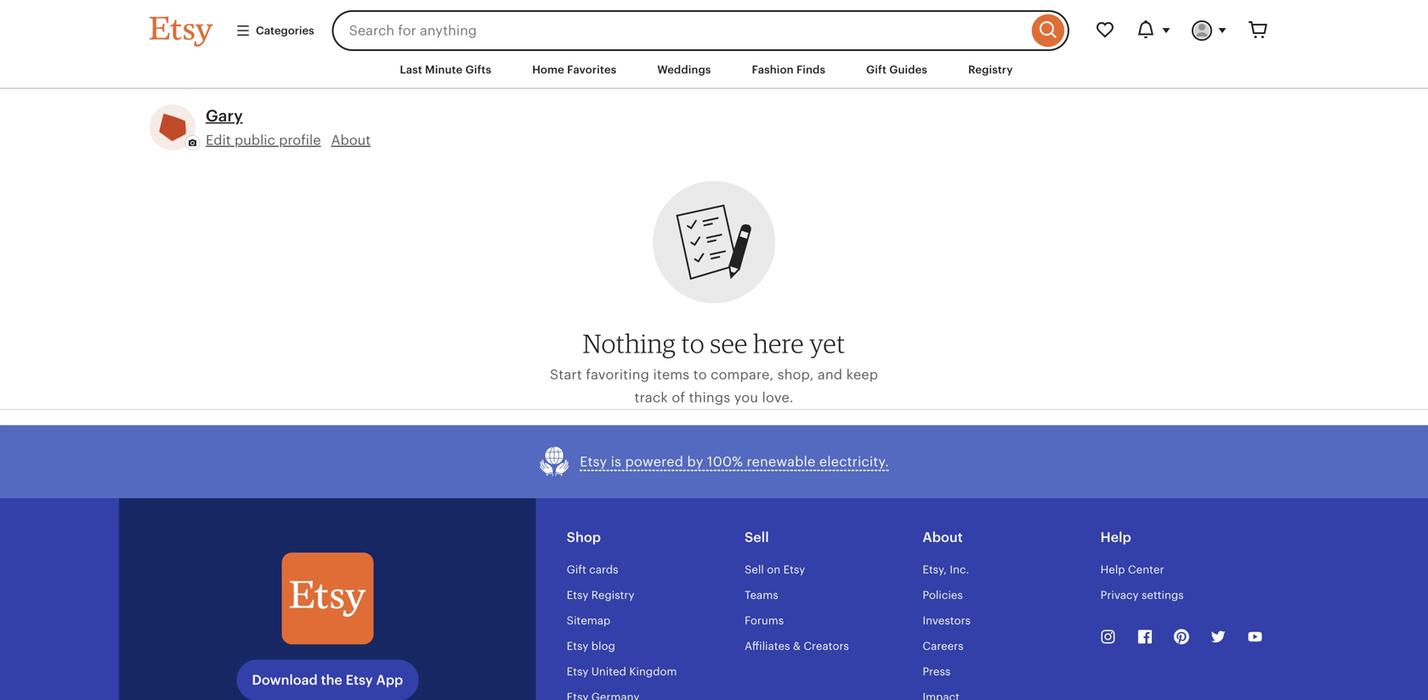 Task type: locate. For each thing, give the bounding box(es) containing it.
finds
[[796, 63, 825, 76]]

2 help from the top
[[1101, 564, 1125, 576]]

etsy left the is
[[580, 454, 607, 470]]

menu bar
[[119, 51, 1309, 89]]

powered
[[625, 454, 683, 470]]

about right profile
[[331, 132, 371, 148]]

affiliates & creators link
[[745, 640, 849, 653]]

1 sell from the top
[[745, 530, 769, 545]]

gary
[[206, 107, 243, 125]]

settings
[[1142, 589, 1184, 602]]

last minute gifts
[[400, 63, 491, 76]]

home favorites
[[532, 63, 616, 76]]

0 horizontal spatial registry
[[591, 589, 634, 602]]

to left see
[[681, 328, 705, 359]]

teams link
[[745, 589, 778, 602]]

1 vertical spatial about
[[923, 530, 963, 545]]

1 horizontal spatial registry
[[968, 63, 1013, 76]]

minute
[[425, 63, 463, 76]]

gift left guides
[[866, 63, 887, 76]]

etsy united kingdom link
[[567, 666, 677, 679]]

etsy left 'blog'
[[567, 640, 588, 653]]

etsy down etsy blog
[[567, 666, 588, 679]]

Search for anything text field
[[332, 10, 1028, 51]]

0 vertical spatial about
[[331, 132, 371, 148]]

profile
[[279, 132, 321, 148]]

1 horizontal spatial about
[[923, 530, 963, 545]]

start
[[550, 367, 582, 382]]

united
[[591, 666, 626, 679]]

sell left on
[[745, 564, 764, 576]]

etsy inside button
[[580, 454, 607, 470]]

etsy for etsy blog
[[567, 640, 588, 653]]

to up things
[[693, 367, 707, 382]]

gift left cards
[[567, 564, 586, 576]]

help for help center
[[1101, 564, 1125, 576]]

here
[[753, 328, 804, 359]]

guides
[[889, 63, 927, 76]]

sell
[[745, 530, 769, 545], [745, 564, 764, 576]]

sitemap
[[567, 615, 611, 628]]

etsy is powered by 100% renewable electricity. button
[[539, 446, 889, 478]]

careers link
[[923, 640, 964, 653]]

privacy
[[1101, 589, 1139, 602]]

etsy up sitemap
[[567, 589, 588, 602]]

1 help from the top
[[1101, 530, 1131, 545]]

renewable
[[747, 454, 816, 470]]

help
[[1101, 530, 1131, 545], [1101, 564, 1125, 576]]

gift guides link
[[854, 54, 940, 85]]

gift cards
[[567, 564, 618, 576]]

shop
[[567, 530, 601, 545]]

to
[[681, 328, 705, 359], [693, 367, 707, 382]]

etsy blog
[[567, 640, 615, 653]]

last
[[400, 63, 422, 76]]

app
[[376, 673, 403, 688]]

cards
[[589, 564, 618, 576]]

etsy,
[[923, 564, 947, 576]]

100%
[[707, 454, 743, 470]]

menu bar containing last minute gifts
[[119, 51, 1309, 89]]

help for help
[[1101, 530, 1131, 545]]

1 horizontal spatial gift
[[866, 63, 887, 76]]

about up the "etsy, inc." link
[[923, 530, 963, 545]]

home favorites link
[[519, 54, 629, 85]]

inc.
[[950, 564, 969, 576]]

registry right guides
[[968, 63, 1013, 76]]

forums
[[745, 615, 784, 628]]

download the etsy app link
[[237, 660, 418, 700]]

gary button
[[206, 105, 243, 127]]

sell on etsy
[[745, 564, 805, 576]]

1 vertical spatial gift
[[567, 564, 586, 576]]

on
[[767, 564, 780, 576]]

0 vertical spatial to
[[681, 328, 705, 359]]

0 vertical spatial registry
[[968, 63, 1013, 76]]

etsy, inc. link
[[923, 564, 969, 576]]

shop,
[[777, 367, 814, 382]]

1 vertical spatial help
[[1101, 564, 1125, 576]]

0 vertical spatial gift
[[866, 63, 887, 76]]

help up the privacy
[[1101, 564, 1125, 576]]

of
[[672, 390, 685, 405]]

is
[[611, 454, 621, 470]]

etsy, inc.
[[923, 564, 969, 576]]

home
[[532, 63, 564, 76]]

nothing to see here yet start favoriting items to compare, shop, and keep track of things you love.
[[550, 328, 878, 405]]

edit public profile
[[206, 132, 321, 148]]

sitemap link
[[567, 615, 611, 628]]

gift
[[866, 63, 887, 76], [567, 564, 586, 576]]

registry link
[[955, 54, 1026, 85]]

1 vertical spatial sell
[[745, 564, 764, 576]]

registry down cards
[[591, 589, 634, 602]]

0 horizontal spatial gift
[[567, 564, 586, 576]]

registry
[[968, 63, 1013, 76], [591, 589, 634, 602]]

2 sell from the top
[[745, 564, 764, 576]]

sell for sell
[[745, 530, 769, 545]]

favorites
[[567, 63, 616, 76]]

etsy
[[580, 454, 607, 470], [783, 564, 805, 576], [567, 589, 588, 602], [567, 640, 588, 653], [567, 666, 588, 679], [346, 673, 373, 688]]

help up help center
[[1101, 530, 1131, 545]]

0 vertical spatial sell
[[745, 530, 769, 545]]

and
[[818, 367, 843, 382]]

you
[[734, 390, 758, 405]]

sell up on
[[745, 530, 769, 545]]

0 vertical spatial help
[[1101, 530, 1131, 545]]

None search field
[[332, 10, 1069, 51]]

download
[[252, 673, 318, 688]]

gift for gift cards
[[567, 564, 586, 576]]



Task type: describe. For each thing, give the bounding box(es) containing it.
privacy settings
[[1101, 589, 1184, 602]]

center
[[1128, 564, 1164, 576]]

the
[[321, 673, 342, 688]]

blog
[[591, 640, 615, 653]]

gift guides
[[866, 63, 927, 76]]

careers
[[923, 640, 964, 653]]

track
[[635, 390, 668, 405]]

fashion finds
[[752, 63, 825, 76]]

1 vertical spatial to
[[693, 367, 707, 382]]

registry inside 'menu bar'
[[968, 63, 1013, 76]]

keep
[[846, 367, 878, 382]]

gift cards link
[[567, 564, 618, 576]]

items
[[653, 367, 690, 382]]

fashion finds link
[[739, 54, 838, 85]]

gifts
[[465, 63, 491, 76]]

etsy right on
[[783, 564, 805, 576]]

etsy for etsy registry
[[567, 589, 588, 602]]

privacy settings link
[[1101, 589, 1184, 602]]

nothing
[[583, 328, 676, 359]]

investors link
[[923, 615, 971, 628]]

affiliates
[[745, 640, 790, 653]]

affiliates & creators
[[745, 640, 849, 653]]

creators
[[804, 640, 849, 653]]

etsy for etsy is powered by 100% renewable electricity.
[[580, 454, 607, 470]]

etsy right the
[[346, 673, 373, 688]]

help center
[[1101, 564, 1164, 576]]

none search field inside categories 'banner'
[[332, 10, 1069, 51]]

gift for gift guides
[[866, 63, 887, 76]]

etsy united kingdom
[[567, 666, 677, 679]]

etsy is powered by 100% renewable electricity.
[[580, 454, 889, 470]]

categories banner
[[119, 0, 1309, 51]]

0 horizontal spatial about
[[331, 132, 371, 148]]

1 vertical spatial registry
[[591, 589, 634, 602]]

things
[[689, 390, 730, 405]]

see
[[710, 328, 748, 359]]

weddings
[[657, 63, 711, 76]]

love.
[[762, 390, 794, 405]]

sell on etsy link
[[745, 564, 805, 576]]

press
[[923, 666, 951, 679]]

electricity.
[[819, 454, 889, 470]]

categories
[[256, 24, 314, 37]]

etsy for etsy united kingdom
[[567, 666, 588, 679]]

sell for sell on etsy
[[745, 564, 764, 576]]

by
[[687, 454, 703, 470]]

fashion
[[752, 63, 794, 76]]

edit public profile link
[[206, 132, 321, 148]]

teams
[[745, 589, 778, 602]]

yet
[[809, 328, 845, 359]]

download the etsy app
[[252, 673, 403, 688]]

last minute gifts link
[[387, 54, 504, 85]]

weddings link
[[645, 54, 724, 85]]

kingdom
[[629, 666, 677, 679]]

etsy registry
[[567, 589, 634, 602]]

etsy registry link
[[567, 589, 634, 602]]

policies link
[[923, 589, 963, 602]]

etsy blog link
[[567, 640, 615, 653]]

help center link
[[1101, 564, 1164, 576]]

edit
[[206, 132, 231, 148]]

about button
[[331, 132, 371, 148]]

investors
[[923, 615, 971, 628]]

&
[[793, 640, 801, 653]]

compare,
[[711, 367, 774, 382]]

policies
[[923, 589, 963, 602]]

categories button
[[223, 15, 327, 46]]

public
[[234, 132, 275, 148]]

press link
[[923, 666, 951, 679]]

forums link
[[745, 615, 784, 628]]



Task type: vqa. For each thing, say whether or not it's contained in the screenshot.
Birthday Gifts Link
no



